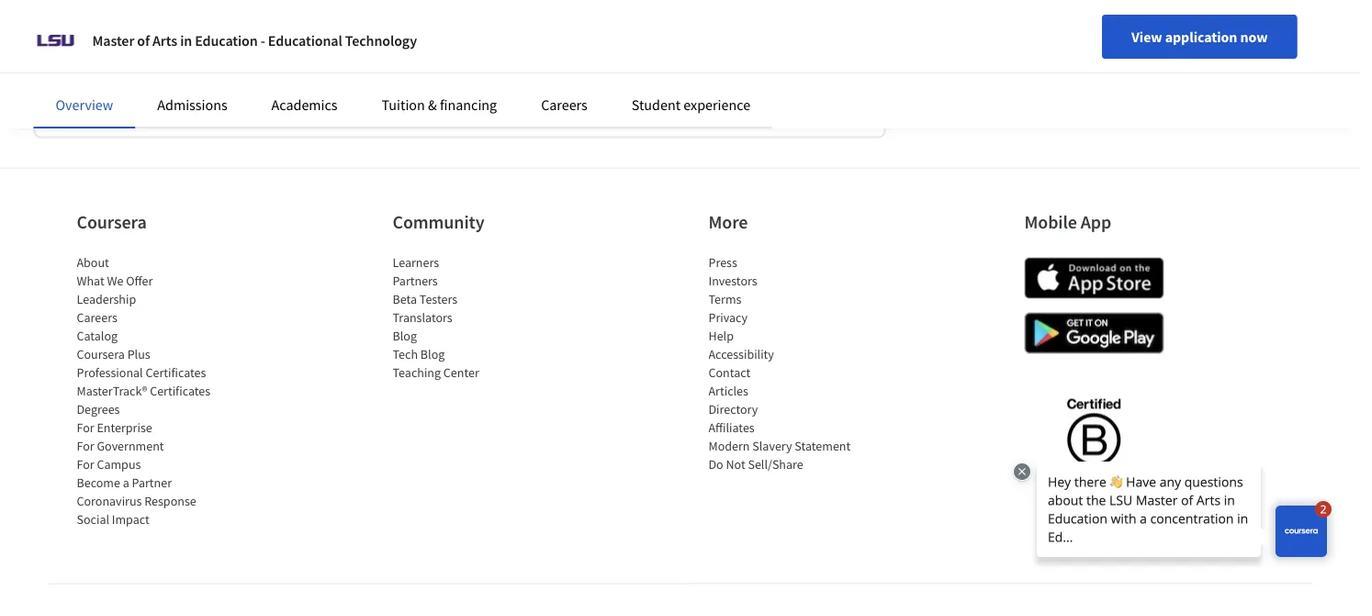 Task type: describe. For each thing, give the bounding box(es) containing it.
learners
[[393, 254, 439, 271]]

press
[[709, 254, 737, 271]]

modern
[[709, 438, 750, 455]]

coronavirus response link
[[77, 493, 196, 510]]

not
[[726, 456, 746, 473]]

academics
[[272, 96, 338, 114]]

1 vertical spatial certificates
[[150, 383, 210, 399]]

teaching center link
[[393, 365, 479, 381]]

press investors terms privacy help accessibility contact articles directory affiliates modern slavery statement do not sell/share
[[709, 254, 851, 473]]

sell/share
[[748, 456, 803, 473]]

1 for from the top
[[77, 420, 94, 436]]

beta testers link
[[393, 291, 458, 308]]

accessibility
[[709, 346, 774, 363]]

about
[[77, 254, 109, 271]]

coursera inside the about what we offer leadership careers catalog coursera plus professional certificates mastertrack® certificates degrees for enterprise for government for campus become a partner coronavirus response social impact
[[77, 346, 125, 363]]

beta
[[393, 291, 417, 308]]

degrees
[[77, 401, 120, 418]]

view
[[1132, 28, 1162, 46]]

do not sell/share link
[[709, 456, 803, 473]]

professional
[[77, 365, 143, 381]]

affiliates
[[709, 420, 755, 436]]

mobile app
[[1025, 211, 1112, 234]]

coronavirus
[[77, 493, 142, 510]]

app
[[1081, 211, 1112, 234]]

center
[[443, 365, 479, 381]]

professional certificates link
[[77, 365, 206, 381]]

experience
[[684, 96, 751, 114]]

0 horizontal spatial blog
[[393, 328, 417, 344]]

catalog link
[[77, 328, 118, 344]]

about what we offer leadership careers catalog coursera plus professional certificates mastertrack® certificates degrees for enterprise for government for campus become a partner coronavirus response social impact
[[77, 254, 210, 528]]

partners link
[[393, 273, 438, 289]]

in
[[180, 31, 192, 50]]

1 vertical spatial careers link
[[77, 309, 117, 326]]

investors link
[[709, 273, 757, 289]]

testers
[[420, 291, 458, 308]]

louisiana state university logo image
[[34, 18, 78, 62]]

learners partners beta testers translators blog tech blog teaching center
[[393, 254, 479, 381]]

learners link
[[393, 254, 439, 271]]

contact link
[[709, 365, 751, 381]]

mastertrack® certificates link
[[77, 383, 210, 399]]

tech blog link
[[393, 346, 445, 363]]

tuition & financing link
[[382, 96, 497, 114]]

student experience link
[[632, 96, 751, 114]]

translators link
[[393, 309, 453, 326]]

translators
[[393, 309, 453, 326]]

leadership
[[77, 291, 136, 308]]

educational
[[268, 31, 342, 50]]

degrees link
[[77, 401, 120, 418]]

2 for from the top
[[77, 438, 94, 455]]

coursera plus link
[[77, 346, 150, 363]]

tuition & financing
[[382, 96, 497, 114]]

careers inside the about what we offer leadership careers catalog coursera plus professional certificates mastertrack® certificates degrees for enterprise for government for campus become a partner coronavirus response social impact
[[77, 309, 117, 326]]

directory link
[[709, 401, 758, 418]]

privacy
[[709, 309, 748, 326]]

we
[[107, 273, 124, 289]]

teaching
[[393, 365, 441, 381]]

leadership link
[[77, 291, 136, 308]]

logo of certified b corporation image
[[1056, 388, 1132, 499]]

3 for from the top
[[77, 456, 94, 473]]

download on the app store image
[[1025, 258, 1164, 299]]

for government link
[[77, 438, 164, 455]]

campus
[[97, 456, 141, 473]]

mastertrack®
[[77, 383, 147, 399]]



Task type: vqa. For each thing, say whether or not it's contained in the screenshot.
you
no



Task type: locate. For each thing, give the bounding box(es) containing it.
social impact link
[[77, 512, 149, 528]]

blog up teaching center link
[[421, 346, 445, 363]]

academics link
[[272, 96, 338, 114]]

careers link
[[541, 96, 588, 114], [77, 309, 117, 326]]

2 vertical spatial for
[[77, 456, 94, 473]]

certificates up mastertrack® certificates link
[[146, 365, 206, 381]]

2 list from the left
[[393, 253, 549, 382]]

1 vertical spatial blog
[[421, 346, 445, 363]]

technology
[[345, 31, 417, 50]]

0 horizontal spatial careers link
[[77, 309, 117, 326]]

master of arts in education - educational technology
[[92, 31, 417, 50]]

modern slavery statement link
[[709, 438, 851, 455]]

list for coursera
[[77, 253, 233, 529]]

blog up tech
[[393, 328, 417, 344]]

coursera down the catalog "link" on the bottom of page
[[77, 346, 125, 363]]

list
[[77, 253, 233, 529], [393, 253, 549, 382], [709, 253, 865, 474]]

investors
[[709, 273, 757, 289]]

careers left student
[[541, 96, 588, 114]]

0 vertical spatial careers
[[541, 96, 588, 114]]

articles
[[709, 383, 749, 399]]

statement
[[795, 438, 851, 455]]

list for more
[[709, 253, 865, 474]]

impact
[[112, 512, 149, 528]]

for
[[77, 420, 94, 436], [77, 438, 94, 455], [77, 456, 94, 473]]

do
[[709, 456, 724, 473]]

education
[[195, 31, 258, 50]]

0 vertical spatial for
[[77, 420, 94, 436]]

1 horizontal spatial careers
[[541, 96, 588, 114]]

certificates
[[146, 365, 206, 381], [150, 383, 210, 399]]

coursera up about at top
[[77, 211, 147, 234]]

for up become
[[77, 456, 94, 473]]

about link
[[77, 254, 109, 271]]

contact
[[709, 365, 751, 381]]

-
[[261, 31, 265, 50]]

1 vertical spatial careers
[[77, 309, 117, 326]]

arts
[[153, 31, 177, 50]]

careers link left student
[[541, 96, 588, 114]]

0 horizontal spatial careers
[[77, 309, 117, 326]]

careers
[[541, 96, 588, 114], [77, 309, 117, 326]]

1 horizontal spatial list
[[393, 253, 549, 382]]

plus
[[127, 346, 150, 363]]

of
[[137, 31, 150, 50]]

government
[[97, 438, 164, 455]]

overview link
[[56, 96, 113, 114]]

privacy link
[[709, 309, 748, 326]]

1 list from the left
[[77, 253, 233, 529]]

get it on google play image
[[1025, 313, 1164, 354]]

partners
[[393, 273, 438, 289]]

list containing about
[[77, 253, 233, 529]]

financing
[[440, 96, 497, 114]]

careers link up the catalog "link" on the bottom of page
[[77, 309, 117, 326]]

careers up the catalog "link" on the bottom of page
[[77, 309, 117, 326]]

terms link
[[709, 291, 742, 308]]

0 vertical spatial certificates
[[146, 365, 206, 381]]

0 vertical spatial careers link
[[541, 96, 588, 114]]

mobile
[[1025, 211, 1077, 234]]

application
[[1165, 28, 1238, 46]]

catalog
[[77, 328, 118, 344]]

help
[[709, 328, 734, 344]]

social
[[77, 512, 109, 528]]

response
[[144, 493, 196, 510]]

0 vertical spatial coursera
[[77, 211, 147, 234]]

1 horizontal spatial blog
[[421, 346, 445, 363]]

more
[[709, 211, 748, 234]]

accessibility link
[[709, 346, 774, 363]]

overview
[[56, 96, 113, 114]]

2 coursera from the top
[[77, 346, 125, 363]]

for up for campus link
[[77, 438, 94, 455]]

a
[[123, 475, 129, 491]]

&
[[428, 96, 437, 114]]

student experience
[[632, 96, 751, 114]]

1 horizontal spatial careers link
[[541, 96, 588, 114]]

what we offer link
[[77, 273, 153, 289]]

2 horizontal spatial list
[[709, 253, 865, 474]]

slavery
[[753, 438, 792, 455]]

coursera
[[77, 211, 147, 234], [77, 346, 125, 363]]

directory
[[709, 401, 758, 418]]

offer
[[126, 273, 153, 289]]

help link
[[709, 328, 734, 344]]

terms
[[709, 291, 742, 308]]

list containing press
[[709, 253, 865, 474]]

list for community
[[393, 253, 549, 382]]

certificates down professional certificates link
[[150, 383, 210, 399]]

list containing learners
[[393, 253, 549, 382]]

0 vertical spatial blog
[[393, 328, 417, 344]]

admissions link
[[157, 96, 227, 114]]

tuition
[[382, 96, 425, 114]]

affiliates link
[[709, 420, 755, 436]]

press link
[[709, 254, 737, 271]]

for down degrees
[[77, 420, 94, 436]]

1 vertical spatial for
[[77, 438, 94, 455]]

view application now
[[1132, 28, 1268, 46]]

0 horizontal spatial list
[[77, 253, 233, 529]]

partner
[[132, 475, 172, 491]]

articles link
[[709, 383, 749, 399]]

1 coursera from the top
[[77, 211, 147, 234]]

for campus link
[[77, 456, 141, 473]]

master
[[92, 31, 134, 50]]

blog
[[393, 328, 417, 344], [421, 346, 445, 363]]

now
[[1240, 28, 1268, 46]]

blog link
[[393, 328, 417, 344]]

enterprise
[[97, 420, 152, 436]]

become a partner link
[[77, 475, 172, 491]]

tech
[[393, 346, 418, 363]]

community
[[393, 211, 485, 234]]

3 list from the left
[[709, 253, 865, 474]]

for enterprise link
[[77, 420, 152, 436]]

admissions
[[157, 96, 227, 114]]

become
[[77, 475, 120, 491]]

1 vertical spatial coursera
[[77, 346, 125, 363]]

view application now button
[[1102, 15, 1297, 59]]

student
[[632, 96, 681, 114]]



